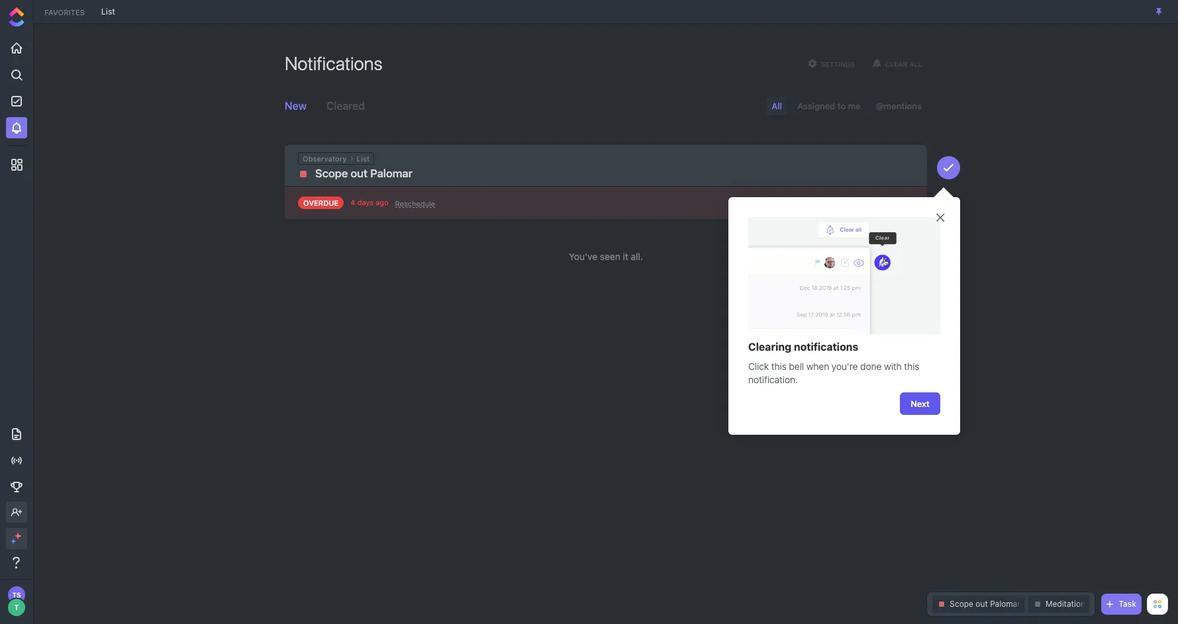 Task type: describe. For each thing, give the bounding box(es) containing it.
all
[[910, 60, 922, 68]]

@mentions
[[877, 100, 922, 111]]

2 this from the left
[[905, 361, 920, 373]]

next
[[911, 399, 930, 410]]

notifications
[[285, 52, 383, 74]]

sparkle svg 1 image
[[15, 533, 21, 540]]

done
[[861, 361, 882, 373]]

settings
[[822, 60, 855, 68]]

all
[[772, 100, 783, 111]]

assigned
[[798, 100, 836, 111]]

seen
[[600, 251, 621, 262]]

clearing notifications
[[749, 341, 859, 353]]

ts t
[[12, 592, 21, 612]]

assigned to me
[[798, 100, 861, 111]]

next button
[[901, 393, 941, 416]]

sparkle svg 2 image
[[11, 539, 16, 544]]

4 days ago reschedule
[[351, 198, 435, 208]]

days
[[358, 198, 374, 207]]

reschedule
[[395, 199, 435, 208]]

ts
[[12, 592, 21, 600]]

when
[[807, 361, 830, 373]]

observatory
[[303, 154, 347, 163]]

bell
[[789, 361, 805, 373]]

0 horizontal spatial list
[[101, 6, 115, 16]]

new
[[285, 100, 307, 112]]

you've
[[569, 251, 598, 262]]

notifications
[[794, 341, 859, 353]]

you're
[[832, 361, 858, 373]]

ago
[[376, 198, 389, 207]]

all.
[[631, 251, 643, 262]]



Task type: locate. For each thing, give the bounding box(es) containing it.
list link
[[95, 6, 122, 16], [357, 154, 370, 163]]

favorites
[[44, 8, 85, 16]]

list
[[101, 6, 115, 16], [357, 154, 370, 163]]

palomar
[[371, 167, 413, 180]]

4
[[351, 198, 355, 207]]

t
[[14, 604, 19, 612]]

scope
[[315, 167, 348, 180]]

click
[[749, 361, 769, 373]]

observatory link
[[303, 154, 347, 163]]

task
[[1119, 600, 1137, 610]]

1 this from the left
[[772, 361, 787, 373]]

list link up the "scope out palomar"
[[357, 154, 370, 163]]

to
[[838, 100, 846, 111]]

list link right favorites
[[95, 6, 122, 16]]

list up the "scope out palomar"
[[357, 154, 370, 163]]

0 horizontal spatial this
[[772, 361, 787, 373]]

you've seen it all.
[[569, 251, 643, 262]]

cleared
[[327, 100, 365, 112]]

scope out palomar link
[[298, 165, 844, 183]]

out
[[351, 167, 368, 180]]

1 horizontal spatial list
[[357, 154, 370, 163]]

× button
[[936, 207, 946, 226]]

×
[[936, 207, 946, 226]]

list right favorites
[[101, 6, 115, 16]]

0 horizontal spatial list link
[[95, 6, 122, 16]]

notification.
[[749, 374, 799, 386]]

clearing
[[749, 341, 792, 353]]

settings button
[[805, 56, 859, 72]]

0 vertical spatial list link
[[95, 6, 122, 16]]

me
[[849, 100, 861, 111]]

scope out palomar
[[315, 167, 413, 180]]

clear
[[886, 60, 908, 68]]

click this bell when you're done with this notification.
[[749, 361, 922, 386]]

0 vertical spatial list
[[101, 6, 115, 16]]

with
[[885, 361, 902, 373]]

1 vertical spatial list link
[[357, 154, 370, 163]]

overdue
[[303, 199, 339, 207]]

clear all
[[886, 60, 922, 68]]

this right with
[[905, 361, 920, 373]]

1 vertical spatial list
[[357, 154, 370, 163]]

it
[[623, 251, 629, 262]]

this
[[772, 361, 787, 373], [905, 361, 920, 373]]

this up notification.
[[772, 361, 787, 373]]

1 horizontal spatial list link
[[357, 154, 370, 163]]

× dialog
[[729, 197, 961, 436]]

1 horizontal spatial this
[[905, 361, 920, 373]]



Task type: vqa. For each thing, say whether or not it's contained in the screenshot.
Calendar link
no



